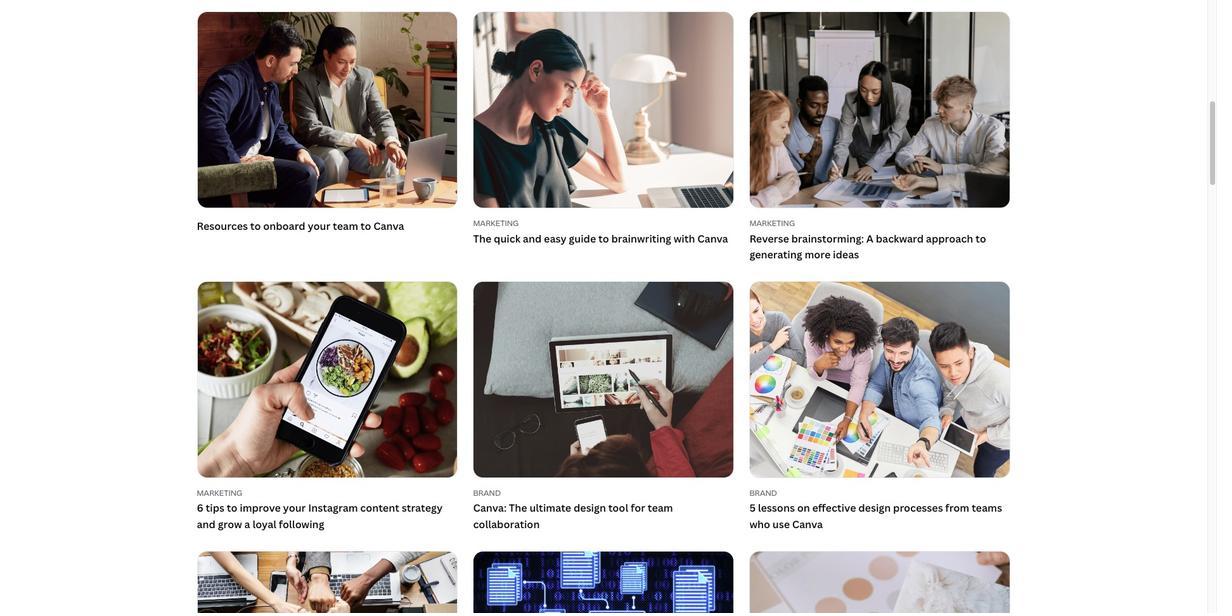 Task type: describe. For each thing, give the bounding box(es) containing it.
brand for 5
[[750, 488, 777, 499]]

untitled design (17) image
[[474, 282, 734, 478]]

improve
[[240, 502, 281, 516]]

use
[[773, 518, 790, 532]]

your inside marketing 6 tips to improve your instagram content strategy and grow a loyal following
[[283, 502, 306, 516]]

more
[[805, 248, 831, 262]]

team inside the brand canva: the ultimate design tool for team collaboration
[[648, 502, 673, 516]]

your inside resources to onboard your team to canva link
[[308, 219, 331, 233]]

brand for canva:
[[473, 488, 501, 499]]

and inside marketing 6 tips to improve your instagram content strategy and grow a loyal following
[[197, 518, 216, 532]]

to inside marketing the quick and easy guide to brainwriting with canva
[[599, 232, 609, 246]]

resources
[[197, 219, 248, 233]]

collaboration
[[473, 518, 540, 532]]

content
[[360, 502, 399, 516]]

the inside the brand canva: the ultimate design tool for team collaboration
[[509, 502, 527, 516]]

a
[[244, 518, 250, 532]]

canva inside brand 5 lessons on effective design processes from teams who use canva
[[793, 518, 823, 532]]

with
[[674, 232, 695, 246]]

and inside marketing the quick and easy guide to brainwriting with canva
[[523, 232, 542, 246]]

tool
[[609, 502, 629, 516]]

strategy
[[402, 502, 443, 516]]

quick
[[494, 232, 521, 246]]

ultimate
[[530, 502, 571, 516]]

grow
[[218, 518, 242, 532]]

backward
[[876, 232, 924, 246]]

a
[[867, 232, 874, 246]]

guide
[[569, 232, 596, 246]]

0 horizontal spatial canva
[[374, 219, 404, 233]]

resources to onboard your team to canva link
[[197, 12, 458, 238]]

ideas
[[833, 248, 859, 262]]

0 vertical spatial team
[[333, 219, 358, 233]]

brainwriting
[[612, 232, 672, 246]]

resources to onboard your team to canva
[[197, 219, 404, 233]]

effective
[[813, 502, 856, 516]]

untitled design (18) image
[[198, 282, 458, 478]]

easy
[[544, 232, 567, 246]]

6
[[197, 502, 203, 516]]

design inside the brand canva: the ultimate design tool for team collaboration
[[574, 502, 606, 516]]

tips
[[206, 502, 225, 516]]

5
[[750, 502, 756, 516]]



Task type: vqa. For each thing, say whether or not it's contained in the screenshot.
Position
no



Task type: locate. For each thing, give the bounding box(es) containing it.
2 horizontal spatial marketing
[[750, 218, 795, 229]]

1 vertical spatial team
[[648, 502, 673, 516]]

team right for
[[648, 502, 673, 516]]

brand inside the brand canva: the ultimate design tool for team collaboration
[[473, 488, 501, 499]]

the up the collaboration
[[509, 502, 527, 516]]

1 design from the left
[[574, 502, 606, 516]]

and
[[523, 232, 542, 246], [197, 518, 216, 532]]

marketing the quick and easy guide to brainwriting with canva
[[473, 218, 728, 246]]

design inside brand 5 lessons on effective design processes from teams who use canva
[[859, 502, 891, 516]]

loyal
[[253, 518, 277, 532]]

the inside marketing the quick and easy guide to brainwriting with canva
[[473, 232, 492, 246]]

to inside marketing reverse brainstorming: a backward approach to generating more ideas
[[976, 232, 987, 246]]

for
[[631, 502, 646, 516]]

and down 6
[[197, 518, 216, 532]]

brand 5 lessons on effective design processes from teams who use canva
[[750, 488, 1003, 532]]

marketing for brainstorming:
[[750, 218, 795, 229]]

the left quick
[[473, 232, 492, 246]]

brand up canva:
[[473, 488, 501, 499]]

1 horizontal spatial and
[[523, 232, 542, 246]]

0 vertical spatial your
[[308, 219, 331, 233]]

brand inside brand 5 lessons on effective design processes from teams who use canva
[[750, 488, 777, 499]]

1 horizontal spatial brand
[[750, 488, 777, 499]]

processes
[[894, 502, 943, 516]]

0 horizontal spatial brand
[[473, 488, 501, 499]]

1 brand from the left
[[473, 488, 501, 499]]

following
[[279, 518, 324, 532]]

1 vertical spatial your
[[283, 502, 306, 516]]

your right the 'onboard'
[[308, 219, 331, 233]]

marketing up the tips
[[197, 488, 242, 499]]

your up following
[[283, 502, 306, 516]]

team right the 'onboard'
[[333, 219, 358, 233]]

to inside marketing 6 tips to improve your instagram content strategy and grow a loyal following
[[227, 502, 238, 516]]

canva
[[374, 219, 404, 233], [698, 232, 728, 246], [793, 518, 823, 532]]

canva:
[[473, 502, 507, 516]]

marketing inside marketing the quick and easy guide to brainwriting with canva
[[473, 218, 519, 229]]

brainstorming:
[[792, 232, 864, 246]]

your
[[308, 219, 331, 233], [283, 502, 306, 516]]

and left "easy"
[[523, 232, 542, 246]]

0 horizontal spatial the
[[473, 232, 492, 246]]

2 design from the left
[[859, 502, 891, 516]]

1 horizontal spatial marketing
[[473, 218, 519, 229]]

marketing reverse brainstorming: a backward approach to generating more ideas
[[750, 218, 987, 262]]

brand
[[473, 488, 501, 499], [750, 488, 777, 499]]

onboard
[[263, 219, 305, 233]]

marketing up quick
[[473, 218, 519, 229]]

0 horizontal spatial design
[[574, 502, 606, 516]]

2 horizontal spatial canva
[[793, 518, 823, 532]]

the
[[473, 232, 492, 246], [509, 502, 527, 516]]

1 horizontal spatial the
[[509, 502, 527, 516]]

marketing for quick
[[473, 218, 519, 229]]

0 horizontal spatial marketing
[[197, 488, 242, 499]]

marketing
[[473, 218, 519, 229], [750, 218, 795, 229], [197, 488, 242, 499]]

marketing inside marketing 6 tips to improve your instagram content strategy and grow a loyal following
[[197, 488, 242, 499]]

reverse
[[750, 232, 789, 246]]

canva inside marketing the quick and easy guide to brainwriting with canva
[[698, 232, 728, 246]]

team
[[333, 219, 358, 233], [648, 502, 673, 516]]

0 vertical spatial the
[[473, 232, 492, 246]]

from
[[946, 502, 970, 516]]

1 horizontal spatial your
[[308, 219, 331, 233]]

instagram
[[308, 502, 358, 516]]

1 horizontal spatial design
[[859, 502, 891, 516]]

0 horizontal spatial and
[[197, 518, 216, 532]]

marketing 6 tips to improve your instagram content strategy and grow a loyal following
[[197, 488, 443, 532]]

generating
[[750, 248, 803, 262]]

lessons
[[758, 502, 795, 516]]

marketing up reverse
[[750, 218, 795, 229]]

design
[[574, 502, 606, 516], [859, 502, 891, 516]]

teams
[[972, 502, 1003, 516]]

to
[[250, 219, 261, 233], [361, 219, 371, 233], [599, 232, 609, 246], [976, 232, 987, 246], [227, 502, 238, 516]]

brand canva: the ultimate design tool for team collaboration
[[473, 488, 673, 532]]

design left tool
[[574, 502, 606, 516]]

2 brand from the left
[[750, 488, 777, 499]]

1 vertical spatial and
[[197, 518, 216, 532]]

1 horizontal spatial canva
[[698, 232, 728, 246]]

1 horizontal spatial team
[[648, 502, 673, 516]]

marketing inside marketing reverse brainstorming: a backward approach to generating more ideas
[[750, 218, 795, 229]]

0 vertical spatial and
[[523, 232, 542, 246]]

design right effective
[[859, 502, 891, 516]]

marketing for tips
[[197, 488, 242, 499]]

on
[[798, 502, 810, 516]]

1 vertical spatial the
[[509, 502, 527, 516]]

approach
[[926, 232, 974, 246]]

0 horizontal spatial team
[[333, 219, 358, 233]]

0 horizontal spatial your
[[283, 502, 306, 516]]

brand up 5
[[750, 488, 777, 499]]

who
[[750, 518, 771, 532]]



